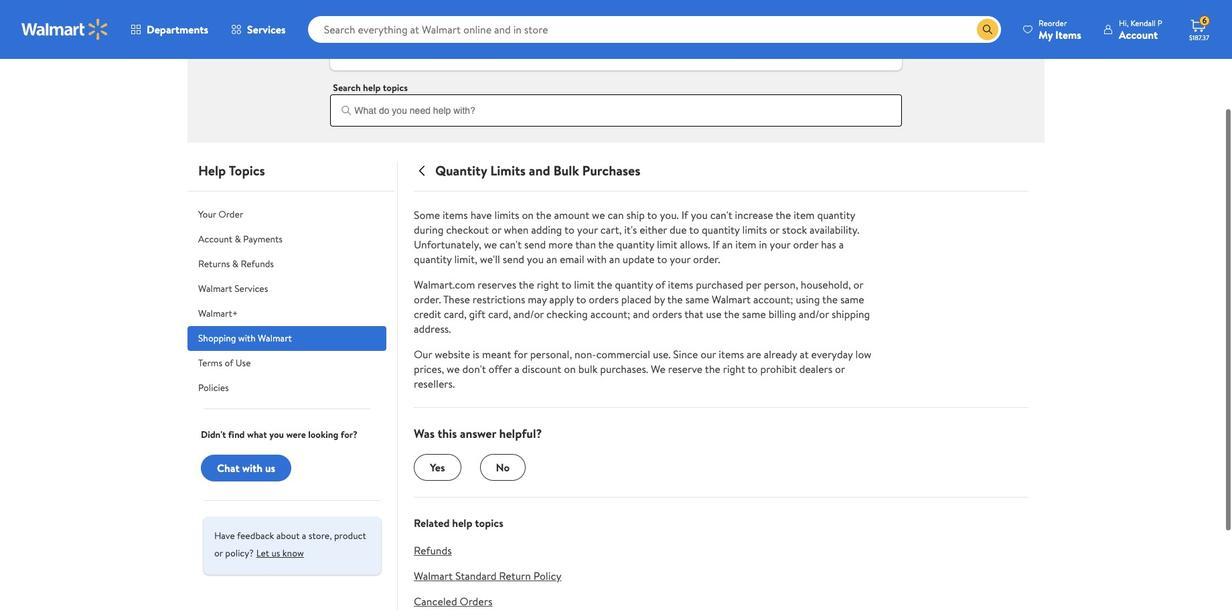 Task type: describe. For each thing, give the bounding box(es) containing it.
edit
[[568, 41, 585, 54]]

standard
[[455, 569, 496, 583]]

bulk
[[554, 161, 579, 179]]

0 horizontal spatial you
[[269, 428, 284, 441]]

apply
[[549, 292, 574, 307]]

topics for related help topics
[[475, 516, 503, 530]]

gift
[[469, 307, 486, 321]]

0 horizontal spatial account;
[[590, 307, 630, 321]]

allows.
[[680, 237, 710, 252]]

walmart services link
[[188, 277, 386, 301]]

is
[[473, 347, 480, 362]]

1 vertical spatial item
[[735, 237, 756, 252]]

don't
[[462, 362, 486, 376]]

with for walmart
[[238, 331, 256, 345]]

2 card, from the left
[[488, 307, 511, 321]]

search
[[333, 81, 361, 94]]

feedback
[[237, 529, 274, 542]]

track your order link
[[330, 6, 521, 68]]

let us know button
[[256, 542, 304, 564]]

chat with us
[[217, 461, 275, 475]]

let
[[256, 546, 269, 560]]

the inside our website is meant for personal, non-commercial use. since our items are already at everyday low prices, we don't offer a discount on bulk purchases. we reserve the right to prohibit dealers or resellers.
[[705, 362, 720, 376]]

1 vertical spatial can't
[[500, 237, 522, 252]]

1 vertical spatial returns & refunds link
[[188, 252, 386, 277]]

order. inside some items have limits on the amount we can ship to you. if you can't increase the item quantity during checkout or when adding to your cart, it's either due to quantity limits or stock availability. unfortunately, we can't send more than the quantity limit allows. if an item in your order has a quantity limit, we'll send you an email with an update to your order.
[[693, 252, 720, 267]]

track your order
[[391, 41, 460, 54]]

send left more on the top of the page
[[524, 237, 546, 252]]

2 and/or from the left
[[799, 307, 829, 321]]

checkout
[[446, 222, 489, 237]]

resellers.
[[414, 376, 455, 391]]

1 horizontal spatial your
[[415, 41, 433, 54]]

walmart down refunds link
[[414, 569, 453, 583]]

limit inside walmart.com reserves the right to limit the quantity of items purchased per person, household, or order. these restrictions may apply to orders placed by the same walmart account; using the same credit card, gift card, and/or checking account; and orders that use the same billing and/or shipping address.
[[574, 277, 595, 292]]

0 horizontal spatial limits
[[495, 208, 519, 222]]

6
[[1202, 15, 1207, 26]]

were
[[286, 428, 306, 441]]

0 vertical spatial if
[[681, 208, 688, 222]]

2 horizontal spatial you
[[691, 208, 708, 222]]

items
[[1055, 27, 1081, 42]]

1 vertical spatial you
[[527, 252, 544, 267]]

our
[[701, 347, 716, 362]]

an left email
[[546, 252, 557, 267]]

to right due
[[689, 222, 699, 237]]

help for related
[[452, 516, 472, 530]]

chat
[[217, 461, 240, 475]]

order. inside walmart.com reserves the right to limit the quantity of items purchased per person, household, or order. these restrictions may apply to orders placed by the same walmart account; using the same credit card, gift card, and/or checking account; and orders that use the same billing and/or shipping address.
[[414, 292, 441, 307]]

looking
[[308, 428, 338, 441]]

commercial
[[596, 347, 650, 362]]

the right "increase"
[[776, 208, 791, 222]]

0 vertical spatial we
[[592, 208, 605, 222]]

know
[[282, 546, 304, 560]]

order inside edit or cancel an order link
[[640, 41, 664, 54]]

refunds link
[[414, 543, 452, 558]]

kendall
[[1131, 17, 1156, 28]]

you.
[[660, 208, 679, 222]]

1 vertical spatial account
[[198, 232, 232, 246]]

product
[[334, 529, 366, 542]]

when
[[504, 222, 529, 237]]

may
[[528, 292, 547, 307]]

checking
[[546, 307, 588, 321]]

didn't find what you were looking for?
[[201, 428, 358, 441]]

the right by
[[667, 292, 683, 307]]

return
[[499, 569, 531, 583]]

on inside our website is meant for personal, non-commercial use. since our items are already at everyday low prices, we don't offer a discount on bulk purchases. we reserve the right to prohibit dealers or resellers.
[[564, 362, 576, 376]]

1 and/or from the left
[[514, 307, 544, 321]]

quantity
[[435, 161, 487, 179]]

0 horizontal spatial returns
[[198, 257, 230, 271]]

non-
[[575, 347, 596, 362]]

a inside our website is meant for personal, non-commercial use. since our items are already at everyday low prices, we don't offer a discount on bulk purchases. we reserve the right to prohibit dealers or resellers.
[[514, 362, 519, 376]]

quantity inside walmart.com reserves the right to limit the quantity of items purchased per person, household, or order. these restrictions may apply to orders placed by the same walmart account; using the same credit card, gift card, and/or checking account; and orders that use the same billing and/or shipping address.
[[615, 277, 653, 292]]

walmart inside shopping with walmart link
[[258, 331, 292, 345]]

helpful?
[[499, 425, 542, 442]]

have feedback about a store, product or policy?
[[214, 529, 366, 560]]

1 horizontal spatial returns
[[769, 41, 801, 54]]

use
[[236, 356, 251, 370]]

search icon image
[[982, 24, 993, 35]]

search help topics
[[333, 81, 408, 94]]

more
[[548, 237, 573, 252]]

use.
[[653, 347, 671, 362]]

or inside walmart.com reserves the right to limit the quantity of items purchased per person, household, or order. these restrictions may apply to orders placed by the same walmart account; using the same credit card, gift card, and/or checking account; and orders that use the same billing and/or shipping address.
[[854, 277, 863, 292]]

back image
[[414, 163, 430, 179]]

What do you need help with? search field
[[330, 94, 902, 127]]

account & payments
[[198, 232, 283, 246]]

or right in
[[770, 222, 780, 237]]

hi,
[[1119, 17, 1129, 28]]

to inside our website is meant for personal, non-commercial use. since our items are already at everyday low prices, we don't offer a discount on bulk purchases. we reserve the right to prohibit dealers or resellers.
[[748, 362, 758, 376]]

person,
[[764, 277, 798, 292]]

help
[[198, 161, 226, 179]]

account & payments link
[[188, 227, 386, 252]]

0 vertical spatial and
[[529, 161, 550, 179]]

walmart standard return policy
[[414, 569, 561, 583]]

departments
[[147, 22, 208, 37]]

bulk
[[578, 362, 598, 376]]

send right we'll
[[503, 252, 524, 267]]

either
[[640, 222, 667, 237]]

to down email
[[561, 277, 572, 292]]

related help topics
[[414, 516, 503, 530]]

restrictions
[[473, 292, 525, 307]]

items inside walmart.com reserves the right to limit the quantity of items purchased per person, household, or order. these restrictions may apply to orders placed by the same walmart account; using the same credit card, gift card, and/or checking account; and orders that use the same billing and/or shipping address.
[[668, 277, 693, 292]]

0 vertical spatial us
[[265, 461, 275, 475]]

limit,
[[454, 252, 477, 267]]

than
[[575, 237, 596, 252]]

Search search field
[[308, 16, 1001, 43]]

Walmart Site-Wide search field
[[308, 16, 1001, 43]]

0 horizontal spatial of
[[225, 356, 233, 370]]

since
[[673, 347, 698, 362]]

your order link
[[188, 202, 386, 227]]

an right cancel at the top
[[628, 41, 637, 54]]

walmart inside walmart.com reserves the right to limit the quantity of items purchased per person, household, or order. these restrictions may apply to orders placed by the same walmart account; using the same credit card, gift card, and/or checking account; and orders that use the same billing and/or shipping address.
[[712, 292, 751, 307]]

1 horizontal spatial limits
[[742, 222, 767, 237]]

was
[[414, 425, 435, 442]]

1 vertical spatial refunds
[[241, 257, 274, 271]]

website
[[435, 347, 470, 362]]

0 horizontal spatial same
[[685, 292, 709, 307]]

availability.
[[810, 222, 859, 237]]

p
[[1158, 17, 1163, 28]]

$187.37
[[1189, 33, 1209, 42]]

1 horizontal spatial your
[[670, 252, 691, 267]]

or inside our website is meant for personal, non-commercial use. since our items are already at everyday low prices, we don't offer a discount on bulk purchases. we reserve the right to prohibit dealers or resellers.
[[835, 362, 845, 376]]

1 horizontal spatial account;
[[753, 292, 793, 307]]

dealers
[[799, 362, 833, 376]]

canceled
[[414, 594, 457, 609]]

let us know link
[[256, 542, 304, 564]]

the right 'reserves'
[[519, 277, 534, 292]]

our website is meant for personal, non-commercial use. since our items are already at everyday low prices, we don't offer a discount on bulk purchases. we reserve the right to prohibit dealers or resellers.
[[414, 347, 872, 391]]

answer
[[460, 425, 496, 442]]

walmart image
[[21, 19, 108, 40]]

1 horizontal spatial can't
[[710, 208, 732, 222]]

walmart.com
[[414, 277, 475, 292]]

no button
[[480, 454, 526, 481]]

increase
[[735, 208, 773, 222]]

have
[[471, 208, 492, 222]]

1 vertical spatial returns & refunds
[[198, 257, 274, 271]]

an right allows.
[[722, 237, 733, 252]]

canceled orders
[[414, 594, 492, 609]]

what
[[247, 428, 267, 441]]

Search help topics search field
[[330, 81, 902, 127]]

can
[[608, 208, 624, 222]]

credit
[[414, 307, 441, 321]]

order inside track your order link
[[435, 41, 460, 54]]



Task type: vqa. For each thing, say whether or not it's contained in the screenshot.
unfortunately,
yes



Task type: locate. For each thing, give the bounding box(es) containing it.
order.
[[693, 252, 720, 267], [414, 292, 441, 307]]

if right allows.
[[713, 237, 719, 252]]

1 vertical spatial we
[[484, 237, 497, 252]]

1 horizontal spatial limit
[[657, 237, 677, 252]]

with for us
[[242, 461, 263, 475]]

a
[[839, 237, 844, 252], [514, 362, 519, 376], [302, 529, 306, 542]]

we'll
[[480, 252, 500, 267]]

limits left stock
[[742, 222, 767, 237]]

walmart up walmart+
[[198, 282, 232, 295]]

per
[[746, 277, 761, 292]]

1 horizontal spatial order.
[[693, 252, 720, 267]]

right left are
[[723, 362, 745, 376]]

order up account & payments
[[218, 208, 243, 221]]

edit or cancel an order link
[[521, 6, 711, 68]]

order right cancel at the top
[[640, 41, 664, 54]]

1 horizontal spatial and
[[633, 307, 650, 321]]

0 vertical spatial items
[[443, 208, 468, 222]]

0 horizontal spatial card,
[[444, 307, 467, 321]]

1 horizontal spatial topics
[[475, 516, 503, 530]]

card, left gift
[[444, 307, 467, 321]]

1 horizontal spatial on
[[564, 362, 576, 376]]

2 horizontal spatial order
[[640, 41, 664, 54]]

with right 'chat'
[[242, 461, 263, 475]]

0 horizontal spatial we
[[447, 362, 460, 376]]

1 vertical spatial topics
[[475, 516, 503, 530]]

of left use
[[225, 356, 233, 370]]

for?
[[341, 428, 358, 441]]

0 horizontal spatial and/or
[[514, 307, 544, 321]]

1 horizontal spatial right
[[723, 362, 745, 376]]

0 horizontal spatial limit
[[574, 277, 595, 292]]

about
[[276, 529, 300, 542]]

the left the amount
[[536, 208, 552, 222]]

1 horizontal spatial of
[[655, 277, 665, 292]]

0 vertical spatial with
[[587, 252, 607, 267]]

departments button
[[119, 13, 220, 46]]

you left more on the top of the page
[[527, 252, 544, 267]]

account; left 'using'
[[753, 292, 793, 307]]

walmart+ link
[[188, 301, 386, 326]]

same
[[685, 292, 709, 307], [840, 292, 864, 307], [742, 307, 766, 321]]

the right than
[[598, 237, 614, 252]]

0 horizontal spatial refunds
[[241, 257, 274, 271]]

you
[[691, 208, 708, 222], [527, 252, 544, 267], [269, 428, 284, 441]]

1 horizontal spatial and/or
[[799, 307, 829, 321]]

with right email
[[587, 252, 607, 267]]

order. left the these
[[414, 292, 441, 307]]

1 horizontal spatial item
[[794, 208, 815, 222]]

0 vertical spatial topics
[[383, 81, 408, 94]]

with inside some items have limits on the amount we can ship to you. if you can't increase the item quantity during checkout or when adding to your cart, it's either due to quantity limits or stock availability. unfortunately, we can't send more than the quantity limit allows. if an item in your order has a quantity limit, we'll send you an email with an update to your order.
[[587, 252, 607, 267]]

us down the didn't find what you were looking for? at bottom left
[[265, 461, 275, 475]]

topics inside search box
[[383, 81, 408, 94]]

walmart services
[[198, 282, 268, 295]]

we inside our website is meant for personal, non-commercial use. since our items are already at everyday low prices, we don't offer a discount on bulk purchases. we reserve the right to prohibit dealers or resellers.
[[447, 362, 460, 376]]

1 horizontal spatial returns & refunds link
[[711, 6, 902, 68]]

1 horizontal spatial you
[[527, 252, 544, 267]]

0 horizontal spatial account
[[198, 232, 232, 246]]

topics up walmart standard return policy
[[475, 516, 503, 530]]

order. up purchased
[[693, 252, 720, 267]]

my
[[1039, 27, 1053, 42]]

stock
[[782, 222, 807, 237]]

right inside our website is meant for personal, non-commercial use. since our items are already at everyday low prices, we don't offer a discount on bulk purchases. we reserve the right to prohibit dealers or resellers.
[[723, 362, 745, 376]]

2 horizontal spatial same
[[840, 292, 864, 307]]

account down your order
[[198, 232, 232, 246]]

0 vertical spatial limit
[[657, 237, 677, 252]]

1 vertical spatial services
[[234, 282, 268, 295]]

using
[[796, 292, 820, 307]]

the right 'using'
[[822, 292, 838, 307]]

a right offer
[[514, 362, 519, 376]]

to left than
[[564, 222, 575, 237]]

0 vertical spatial on
[[522, 208, 534, 222]]

help for search
[[363, 81, 381, 94]]

0 vertical spatial order.
[[693, 252, 720, 267]]

orders left placed
[[589, 292, 619, 307]]

of right placed
[[655, 277, 665, 292]]

order right track
[[435, 41, 460, 54]]

& inside account & payments link
[[235, 232, 241, 246]]

can't left the 'adding'
[[500, 237, 522, 252]]

1 card, from the left
[[444, 307, 467, 321]]

0 vertical spatial item
[[794, 208, 815, 222]]

email
[[560, 252, 584, 267]]

account
[[1119, 27, 1158, 42], [198, 232, 232, 246]]

0 vertical spatial right
[[537, 277, 559, 292]]

1 vertical spatial order.
[[414, 292, 441, 307]]

amount
[[554, 208, 589, 222]]

topics for search help topics
[[383, 81, 408, 94]]

with inside button
[[242, 461, 263, 475]]

walmart right that
[[712, 292, 751, 307]]

1 horizontal spatial a
[[514, 362, 519, 376]]

services inside "dropdown button"
[[247, 22, 286, 37]]

edit or cancel an order
[[568, 41, 664, 54]]

help right search
[[363, 81, 381, 94]]

limit left allows.
[[657, 237, 677, 252]]

2 vertical spatial items
[[719, 347, 744, 362]]

your right track
[[415, 41, 433, 54]]

1 horizontal spatial order
[[435, 41, 460, 54]]

on left bulk
[[564, 362, 576, 376]]

account left $187.37
[[1119, 27, 1158, 42]]

you left were
[[269, 428, 284, 441]]

didn't
[[201, 428, 226, 441]]

some
[[414, 208, 440, 222]]

1 vertical spatial your
[[198, 208, 216, 221]]

1 horizontal spatial account
[[1119, 27, 1158, 42]]

1 vertical spatial right
[[723, 362, 745, 376]]

offer
[[489, 362, 512, 376]]

walmart inside walmart services link
[[198, 282, 232, 295]]

it's
[[624, 222, 637, 237]]

cart,
[[600, 222, 622, 237]]

0 horizontal spatial can't
[[500, 237, 522, 252]]

related
[[414, 516, 450, 530]]

0 vertical spatial returns & refunds
[[769, 41, 845, 54]]

items left are
[[719, 347, 744, 362]]

ship
[[626, 208, 645, 222]]

0 vertical spatial returns
[[769, 41, 801, 54]]

topics down track
[[383, 81, 408, 94]]

1 vertical spatial us
[[271, 546, 280, 560]]

2 horizontal spatial refunds
[[811, 41, 845, 54]]

shopping with walmart
[[198, 331, 292, 345]]

or down have
[[214, 546, 223, 560]]

walmart down walmart+ link
[[258, 331, 292, 345]]

account inside hi, kendall p account
[[1119, 27, 1158, 42]]

items right by
[[668, 277, 693, 292]]

on inside some items have limits on the amount we can ship to you. if you can't increase the item quantity during checkout or when adding to your cart, it's either due to quantity limits or stock availability. unfortunately, we can't send more than the quantity limit allows. if an item in your order has a quantity limit, we'll send you an email with an update to your order.
[[522, 208, 534, 222]]

purchased
[[696, 277, 743, 292]]

household,
[[801, 277, 851, 292]]

0 vertical spatial help
[[363, 81, 381, 94]]

of inside walmart.com reserves the right to limit the quantity of items purchased per person, household, or order. these restrictions may apply to orders placed by the same walmart account; using the same credit card, gift card, and/or checking account; and orders that use the same billing and/or shipping address.
[[655, 277, 665, 292]]

right up checking
[[537, 277, 559, 292]]

we
[[651, 362, 666, 376]]

with up use
[[238, 331, 256, 345]]

to right update
[[657, 252, 667, 267]]

we right limit,
[[484, 237, 497, 252]]

0 vertical spatial services
[[247, 22, 286, 37]]

0 horizontal spatial orders
[[589, 292, 619, 307]]

can't
[[710, 208, 732, 222], [500, 237, 522, 252]]

update
[[623, 252, 655, 267]]

have
[[214, 529, 235, 542]]

your left cart,
[[577, 222, 598, 237]]

or up shipping
[[854, 277, 863, 292]]

0 vertical spatial you
[[691, 208, 708, 222]]

an left update
[[609, 252, 620, 267]]

use
[[706, 307, 722, 321]]

1 vertical spatial and
[[633, 307, 650, 321]]

same right by
[[685, 292, 709, 307]]

are
[[747, 347, 761, 362]]

of
[[655, 277, 665, 292], [225, 356, 233, 370]]

and left by
[[633, 307, 650, 321]]

yes button
[[414, 454, 461, 481]]

to left prohibit
[[748, 362, 758, 376]]

0 horizontal spatial order.
[[414, 292, 441, 307]]

address.
[[414, 321, 451, 336]]

we left don't
[[447, 362, 460, 376]]

&
[[803, 41, 809, 54], [235, 232, 241, 246], [232, 257, 238, 271]]

limit inside some items have limits on the amount we can ship to you. if you can't increase the item quantity during checkout or when adding to your cart, it's either due to quantity limits or stock availability. unfortunately, we can't send more than the quantity limit allows. if an item in your order has a quantity limit, we'll send you an email with an update to your order.
[[657, 237, 677, 252]]

topics
[[229, 161, 265, 179]]

limits right have
[[495, 208, 519, 222]]

0 horizontal spatial order
[[218, 208, 243, 221]]

topics
[[383, 81, 408, 94], [475, 516, 503, 530]]

0 horizontal spatial item
[[735, 237, 756, 252]]

card, right gift
[[488, 307, 511, 321]]

meant
[[482, 347, 511, 362]]

and left bulk
[[529, 161, 550, 179]]

walmart+
[[198, 307, 238, 320]]

no
[[496, 460, 510, 475]]

orders left that
[[652, 307, 682, 321]]

low
[[855, 347, 872, 362]]

hi, kendall p account
[[1119, 17, 1163, 42]]

2 horizontal spatial we
[[592, 208, 605, 222]]

items inside our website is meant for personal, non-commercial use. since our items are already at everyday low prices, we don't offer a discount on bulk purchases. we reserve the right to prohibit dealers or resellers.
[[719, 347, 744, 362]]

items
[[443, 208, 468, 222], [668, 277, 693, 292], [719, 347, 744, 362]]

that
[[685, 307, 704, 321]]

1 horizontal spatial orders
[[652, 307, 682, 321]]

1 vertical spatial on
[[564, 362, 576, 376]]

item left in
[[735, 237, 756, 252]]

to right ship
[[647, 208, 657, 222]]

0 horizontal spatial and
[[529, 161, 550, 179]]

help inside search box
[[363, 81, 381, 94]]

1 horizontal spatial same
[[742, 307, 766, 321]]

yes
[[430, 460, 445, 475]]

we left can
[[592, 208, 605, 222]]

1 vertical spatial &
[[235, 232, 241, 246]]

2 vertical spatial &
[[232, 257, 238, 271]]

a inside some items have limits on the amount we can ship to you. if you can't increase the item quantity during checkout or when adding to your cart, it's either due to quantity limits or stock availability. unfortunately, we can't send more than the quantity limit allows. if an item in your order has a quantity limit, we'll send you an email with an update to your order.
[[839, 237, 844, 252]]

prohibit
[[760, 362, 797, 376]]

1 horizontal spatial help
[[452, 516, 472, 530]]

purchases.
[[600, 362, 648, 376]]

0 vertical spatial refunds
[[811, 41, 845, 54]]

1 horizontal spatial we
[[484, 237, 497, 252]]

on left the amount
[[522, 208, 534, 222]]

or right dealers
[[835, 362, 845, 376]]

these
[[443, 292, 470, 307]]

to right apply
[[576, 292, 586, 307]]

returns & refunds link
[[711, 6, 902, 68], [188, 252, 386, 277]]

the left placed
[[597, 277, 612, 292]]

a inside have feedback about a store, product or policy?
[[302, 529, 306, 542]]

right inside walmart.com reserves the right to limit the quantity of items purchased per person, household, or order. these restrictions may apply to orders placed by the same walmart account; using the same credit card, gift card, and/or checking account; and orders that use the same billing and/or shipping address.
[[537, 277, 559, 292]]

and inside walmart.com reserves the right to limit the quantity of items purchased per person, household, or order. these restrictions may apply to orders placed by the same walmart account; using the same credit card, gift card, and/or checking account; and orders that use the same billing and/or shipping address.
[[633, 307, 650, 321]]

limits
[[490, 161, 526, 179]]

and/or right billing
[[799, 307, 829, 321]]

2 vertical spatial we
[[447, 362, 460, 376]]

has
[[821, 237, 836, 252]]

0 horizontal spatial your
[[198, 208, 216, 221]]

can't left "increase"
[[710, 208, 732, 222]]

your right in
[[770, 237, 791, 252]]

a right 'about'
[[302, 529, 306, 542]]

if right you.
[[681, 208, 688, 222]]

or inside have feedback about a store, product or policy?
[[214, 546, 223, 560]]

your
[[577, 222, 598, 237], [770, 237, 791, 252], [670, 252, 691, 267]]

our
[[414, 347, 432, 362]]

0 horizontal spatial help
[[363, 81, 381, 94]]

1 vertical spatial items
[[668, 277, 693, 292]]

limit right apply
[[574, 277, 595, 292]]

account; up commercial
[[590, 307, 630, 321]]

2 vertical spatial with
[[242, 461, 263, 475]]

same left billing
[[742, 307, 766, 321]]

at
[[800, 347, 809, 362]]

items inside some items have limits on the amount we can ship to you. if you can't increase the item quantity during checkout or when adding to your cart, it's either due to quantity limits or stock availability. unfortunately, we can't send more than the quantity limit allows. if an item in your order has a quantity limit, we'll send you an email with an update to your order.
[[443, 208, 468, 222]]

track
[[391, 41, 413, 54]]

billing
[[769, 307, 796, 321]]

walmart
[[198, 282, 232, 295], [712, 292, 751, 307], [258, 331, 292, 345], [414, 569, 453, 583]]

cancel
[[598, 41, 626, 54]]

terms of use link
[[188, 351, 386, 376]]

your up account & payments
[[198, 208, 216, 221]]

during
[[414, 222, 444, 237]]

0 vertical spatial a
[[839, 237, 844, 252]]

0 vertical spatial account
[[1119, 27, 1158, 42]]

we
[[592, 208, 605, 222], [484, 237, 497, 252], [447, 362, 460, 376]]

or right edit
[[587, 41, 595, 54]]

0 horizontal spatial if
[[681, 208, 688, 222]]

reserves
[[478, 277, 516, 292]]

us
[[265, 461, 275, 475], [271, 546, 280, 560]]

2 vertical spatial you
[[269, 428, 284, 441]]

items left have
[[443, 208, 468, 222]]

0 horizontal spatial your
[[577, 222, 598, 237]]

the right reserve
[[705, 362, 720, 376]]

1 vertical spatial if
[[713, 237, 719, 252]]

and/or left apply
[[514, 307, 544, 321]]

0 horizontal spatial returns & refunds link
[[188, 252, 386, 277]]

0 horizontal spatial returns & refunds
[[198, 257, 274, 271]]

a right has
[[839, 237, 844, 252]]

item up the order
[[794, 208, 815, 222]]

help right related
[[452, 516, 472, 530]]

policy
[[534, 569, 561, 583]]

0 vertical spatial your
[[415, 41, 433, 54]]

1 vertical spatial limit
[[574, 277, 595, 292]]

1 vertical spatial with
[[238, 331, 256, 345]]

0 vertical spatial &
[[803, 41, 809, 54]]

let us know
[[256, 546, 304, 560]]

2 horizontal spatial your
[[770, 237, 791, 252]]

placed
[[621, 292, 652, 307]]

1 vertical spatial returns
[[198, 257, 230, 271]]

and/or
[[514, 307, 544, 321], [799, 307, 829, 321]]

order inside your order link
[[218, 208, 243, 221]]

2 horizontal spatial items
[[719, 347, 744, 362]]

canceled orders link
[[414, 594, 492, 609]]

order
[[435, 41, 460, 54], [640, 41, 664, 54], [218, 208, 243, 221]]

2 horizontal spatial a
[[839, 237, 844, 252]]

orders
[[460, 594, 492, 609]]

help topics
[[198, 161, 265, 179]]

shipping
[[832, 307, 870, 321]]

you right due
[[691, 208, 708, 222]]

0 horizontal spatial a
[[302, 529, 306, 542]]

0 vertical spatial returns & refunds link
[[711, 6, 902, 68]]

right
[[537, 277, 559, 292], [723, 362, 745, 376]]

us right let on the left bottom of page
[[271, 546, 280, 560]]

the right use
[[724, 307, 740, 321]]

your down due
[[670, 252, 691, 267]]

or left when
[[491, 222, 501, 237]]

same right 'using'
[[840, 292, 864, 307]]

already
[[764, 347, 797, 362]]

2 vertical spatial refunds
[[414, 543, 452, 558]]

1 horizontal spatial returns & refunds
[[769, 41, 845, 54]]

0 vertical spatial can't
[[710, 208, 732, 222]]



